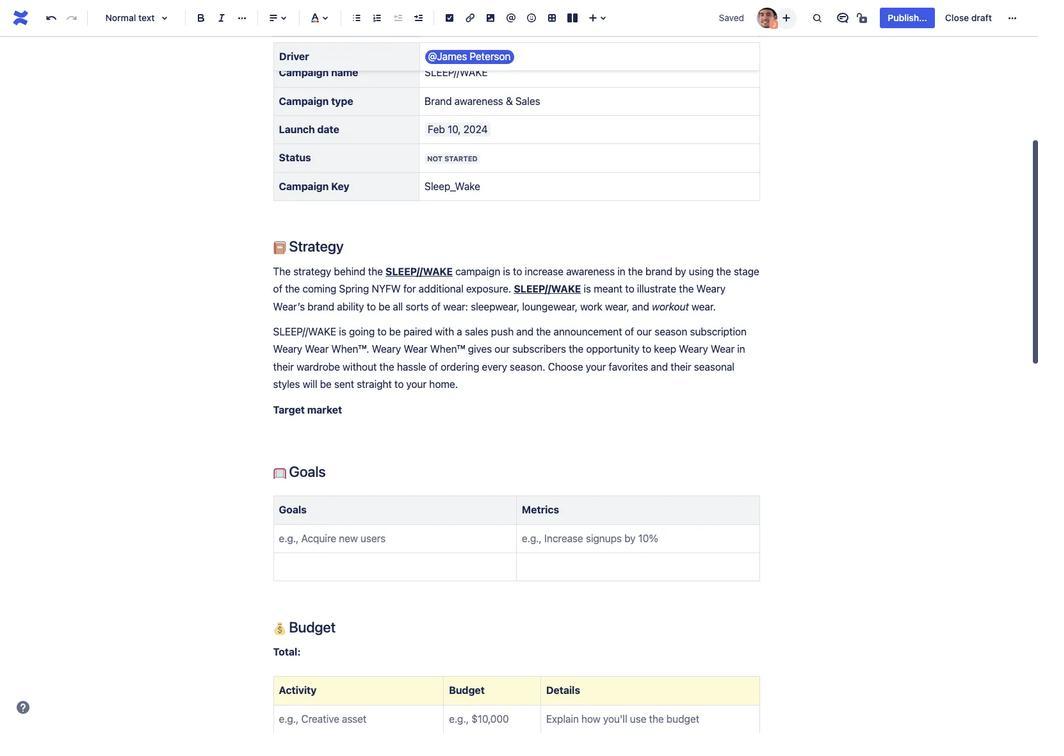 Task type: describe. For each thing, give the bounding box(es) containing it.
align left image
[[266, 10, 281, 26]]

undo ⌘z image
[[44, 10, 59, 26]]

sleep_wake
[[425, 180, 480, 192]]

sleep//wake up 'loungewear,'
[[514, 283, 581, 295]]

the
[[273, 266, 291, 277]]

started
[[444, 155, 478, 163]]

no restrictions image
[[856, 10, 871, 26]]

without
[[343, 361, 377, 373]]

comment icon image
[[835, 10, 851, 26]]

peterson
[[469, 51, 510, 62]]

all
[[393, 301, 403, 312]]

0 vertical spatial awareness
[[455, 95, 503, 107]]

2024
[[463, 124, 488, 135]]

0 horizontal spatial our
[[495, 344, 510, 355]]

key
[[331, 180, 349, 192]]

weary inside is meant to illustrate the weary wear's brand ability to be all sorts of wear: sleepwear, loungewear, work wear, and
[[696, 283, 726, 295]]

bullet list ⌘⇧8 image
[[349, 10, 364, 26]]

campaign type
[[279, 95, 353, 107]]

brand awareness & sales
[[425, 95, 540, 107]]

weary up styles
[[273, 344, 302, 355]]

sorts
[[406, 301, 429, 312]]

target
[[273, 404, 305, 415]]

2 vertical spatial be
[[320, 379, 332, 390]]

table image
[[544, 10, 560, 26]]

bold ⌘b image
[[193, 10, 209, 26]]

loungewear,
[[522, 301, 578, 312]]

more formatting image
[[234, 10, 250, 26]]

sleep//wake down @james
[[425, 67, 488, 78]]

the up choose
[[569, 344, 584, 355]]

will
[[303, 379, 317, 390]]

normal text button
[[93, 4, 180, 32]]

name
[[331, 67, 358, 78]]

italic ⌘i image
[[214, 10, 229, 26]]

strategy
[[286, 238, 344, 255]]

the up wear's
[[285, 283, 300, 295]]

total:
[[273, 646, 301, 658]]

to up the wear,
[[625, 283, 634, 295]]

close draft button
[[937, 8, 1000, 28]]

in inside sleep//wake is going to be paired with a sales push and the announcement of our season subscription weary wear when™️. weary wear when™️ gives our subscribers the opportunity to keep weary wear in their wardrobe without the hassle of ordering every season. choose your favorites and their seasonal styles will be sent straight to your home.
[[737, 344, 745, 355]]

feb
[[428, 124, 445, 135]]

meant
[[594, 283, 623, 295]]

publish...
[[888, 12, 927, 23]]

subscribers
[[512, 344, 566, 355]]

additional
[[419, 283, 463, 295]]

launch date
[[279, 124, 339, 135]]

feb 10, 2024
[[428, 124, 488, 135]]

add image, video, or file image
[[483, 10, 498, 26]]

driver
[[279, 51, 309, 62]]

tisha
[[504, 38, 528, 50]]

hassle
[[397, 361, 426, 373]]

ability
[[337, 301, 364, 312]]

help image
[[15, 700, 31, 715]]

the up illustrate
[[628, 266, 643, 277]]

by
[[675, 266, 686, 277]]

push
[[491, 326, 514, 338]]

wear:
[[443, 301, 468, 312]]

normal text
[[105, 12, 155, 23]]

1 wear from the left
[[305, 344, 329, 355]]

behind
[[334, 266, 365, 277]]

campaign for campaign name
[[279, 67, 329, 78]]

announcement
[[554, 326, 622, 338]]

1 their from the left
[[273, 361, 294, 373]]

favorites
[[609, 361, 648, 373]]

normal
[[105, 12, 136, 23]]

campaign for campaign type
[[279, 95, 329, 107]]

weary up seasonal at right
[[679, 344, 708, 355]]

@james
[[428, 51, 467, 62]]

10,
[[448, 124, 461, 135]]

the up nyfw
[[368, 266, 383, 277]]

type
[[331, 95, 353, 107]]

gives
[[468, 344, 492, 355]]

of inside 'campaign is to increase awareness in the brand by using the stage of the coming spring nyfw for additional exposure.'
[[273, 283, 282, 295]]

brand for by
[[646, 266, 672, 277]]

using
[[689, 266, 714, 277]]

sales
[[465, 326, 488, 338]]

home.
[[429, 379, 458, 390]]

is for subscription
[[339, 326, 346, 338]]

is for nyfw
[[503, 266, 510, 277]]

wardrobe
[[297, 361, 340, 373]]

close
[[945, 12, 969, 23]]

nyfw
[[372, 283, 401, 295]]

the right using
[[716, 266, 731, 277]]

choose
[[548, 361, 583, 373]]

0 horizontal spatial your
[[406, 379, 427, 390]]

morrel
[[531, 38, 561, 50]]

wear's
[[273, 301, 305, 312]]

awareness inside 'campaign is to increase awareness in the brand by using the stage of the coming spring nyfw for additional exposure.'
[[566, 266, 615, 277]]

0 horizontal spatial and
[[516, 326, 533, 338]]

campaign is to increase awareness in the brand by using the stage of the coming spring nyfw for additional exposure.
[[273, 266, 762, 295]]

0 vertical spatial goals
[[286, 463, 326, 480]]

going
[[349, 326, 375, 338]]

wear.
[[692, 301, 716, 312]]

is meant to illustrate the weary wear's brand ability to be all sorts of wear: sleepwear, loungewear, work wear, and
[[273, 283, 728, 312]]

spring
[[339, 283, 369, 295]]

illustrate
[[637, 283, 676, 295]]

3 wear from the left
[[711, 344, 735, 355]]

1 vertical spatial be
[[389, 326, 401, 338]]

brand
[[425, 95, 452, 107]]

sleep//wake up for
[[385, 266, 453, 277]]



Task type: vqa. For each thing, say whether or not it's contained in the screenshot.
GTMS-11 - Host webinar "link" for -
no



Task type: locate. For each thing, give the bounding box(es) containing it.
sent
[[334, 379, 354, 390]]

0 vertical spatial &
[[494, 38, 501, 50]]

brand inside is meant to illustrate the weary wear's brand ability to be all sorts of wear: sleepwear, loungewear, work wear, and
[[307, 301, 334, 312]]

0 vertical spatial is
[[503, 266, 510, 277]]

confluence image
[[10, 8, 31, 28]]

is up when™️.
[[339, 326, 346, 338]]

be left all
[[379, 301, 390, 312]]

find and replace image
[[810, 10, 825, 26]]

1 horizontal spatial awareness
[[566, 266, 615, 277]]

sleep//wake
[[425, 67, 488, 78], [385, 266, 453, 277], [514, 283, 581, 295], [273, 326, 336, 338]]

of down the
[[273, 283, 282, 295]]

indent tab image
[[410, 10, 426, 26]]

awareness up meant
[[566, 266, 615, 277]]

& for sales
[[506, 95, 513, 107]]

our down push
[[495, 344, 510, 355]]

the up straight at bottom
[[379, 361, 394, 373]]

janet
[[425, 38, 450, 50]]

paired
[[403, 326, 432, 338]]

3 campaign from the top
[[279, 180, 329, 192]]

more image
[[1005, 10, 1020, 26]]

1 vertical spatial brand
[[307, 301, 334, 312]]

status
[[279, 152, 311, 164]]

2 horizontal spatial is
[[584, 283, 591, 295]]

mention image
[[503, 10, 519, 26]]

1 vertical spatial your
[[406, 379, 427, 390]]

2 vertical spatial and
[[651, 361, 668, 373]]

sleep//wake is going to be paired with a sales push and the announcement of our season subscription weary wear when™️. weary wear when™️ gives our subscribers the opportunity to keep weary wear in their wardrobe without the hassle of ordering every season. choose your favorites and their seasonal styles will be sent straight to your home.
[[273, 326, 749, 390]]

exposure.
[[466, 283, 511, 295]]

the inside is meant to illustrate the weary wear's brand ability to be all sorts of wear: sleepwear, loungewear, work wear, and
[[679, 283, 694, 295]]

2 their from the left
[[671, 361, 691, 373]]

wear
[[305, 344, 329, 355], [404, 344, 428, 355], [711, 344, 735, 355]]

campaign name
[[279, 67, 358, 78]]

knowles
[[453, 38, 491, 50]]

0 horizontal spatial budget
[[286, 618, 336, 636]]

workout
[[652, 301, 689, 312]]

ordering
[[441, 361, 479, 373]]

1 horizontal spatial is
[[503, 266, 510, 277]]

the up the subscribers
[[536, 326, 551, 338]]

to
[[513, 266, 522, 277], [625, 283, 634, 295], [367, 301, 376, 312], [377, 326, 387, 338], [642, 344, 651, 355], [394, 379, 404, 390]]

0 vertical spatial brand
[[646, 266, 672, 277]]

0 horizontal spatial their
[[273, 361, 294, 373]]

of down additional
[[431, 301, 441, 312]]

campaign for campaign key
[[279, 180, 329, 192]]

the up 'workout wear.'
[[679, 283, 694, 295]]

to left the "increase"
[[513, 266, 522, 277]]

0 horizontal spatial is
[[339, 326, 346, 338]]

wear up wardrobe
[[305, 344, 329, 355]]

1 horizontal spatial wear
[[404, 344, 428, 355]]

1 horizontal spatial and
[[632, 301, 649, 312]]

budget
[[286, 618, 336, 636], [449, 685, 485, 696]]

1 vertical spatial and
[[516, 326, 533, 338]]

action item image
[[442, 10, 457, 26]]

of up opportunity
[[625, 326, 634, 338]]

@james peterson
[[428, 51, 510, 62]]

editable content region
[[253, 0, 780, 733]]

weary down going
[[372, 344, 401, 355]]

1 vertical spatial &
[[506, 95, 513, 107]]

0 horizontal spatial in
[[617, 266, 625, 277]]

is inside is meant to illustrate the weary wear's brand ability to be all sorts of wear: sleepwear, loungewear, work wear, and
[[584, 283, 591, 295]]

1 vertical spatial awareness
[[566, 266, 615, 277]]

subscription
[[690, 326, 747, 338]]

to down hassle
[[394, 379, 404, 390]]

1 vertical spatial in
[[737, 344, 745, 355]]

0 vertical spatial in
[[617, 266, 625, 277]]

0 vertical spatial campaign
[[279, 67, 329, 78]]

:goal: image
[[273, 467, 286, 480], [273, 467, 286, 480]]

styles
[[273, 379, 300, 390]]

be inside is meant to illustrate the weary wear's brand ability to be all sorts of wear: sleepwear, loungewear, work wear, and
[[379, 301, 390, 312]]

not started
[[427, 155, 478, 163]]

sleepwear,
[[471, 301, 520, 312]]

0 horizontal spatial wear
[[305, 344, 329, 355]]

link image
[[462, 10, 478, 26]]

campaign key
[[279, 180, 349, 192]]

1 vertical spatial goals
[[279, 504, 307, 516]]

publish... button
[[880, 8, 935, 28]]

1 horizontal spatial in
[[737, 344, 745, 355]]

opportunity
[[586, 344, 640, 355]]

seasonal
[[694, 361, 734, 373]]

0 vertical spatial your
[[586, 361, 606, 373]]

sales
[[515, 95, 540, 107]]

their down keep
[[671, 361, 691, 373]]

text
[[138, 12, 155, 23]]

date
[[317, 124, 339, 135]]

:notebook_with_decorative_cover: image
[[273, 242, 286, 255], [273, 242, 286, 255]]

stage
[[734, 266, 759, 277]]

sleep//wake inside sleep//wake is going to be paired with a sales push and the announcement of our season subscription weary wear when™️. weary wear when™️ gives our subscribers the opportunity to keep weary wear in their wardrobe without the hassle of ordering every season. choose your favorites and their seasonal styles will be sent straight to your home.
[[273, 326, 336, 338]]

campaign up launch date
[[279, 95, 329, 107]]

activity
[[279, 685, 317, 696]]

0 vertical spatial budget
[[286, 618, 336, 636]]

to left keep
[[642, 344, 651, 355]]

to right ability
[[367, 301, 376, 312]]

& up "peterson"
[[494, 38, 501, 50]]

1 vertical spatial is
[[584, 283, 591, 295]]

our
[[637, 326, 652, 338], [495, 344, 510, 355]]

close draft
[[945, 12, 992, 23]]

is up exposure.
[[503, 266, 510, 277]]

1 vertical spatial budget
[[449, 685, 485, 696]]

0 vertical spatial and
[[632, 301, 649, 312]]

numbered list ⌘⇧7 image
[[370, 10, 385, 26]]

of up home.
[[429, 361, 438, 373]]

saved
[[719, 12, 744, 23]]

campaign
[[455, 266, 500, 277]]

in down subscription
[[737, 344, 745, 355]]

and
[[632, 301, 649, 312], [516, 326, 533, 338], [651, 361, 668, 373]]

1 vertical spatial our
[[495, 344, 510, 355]]

1 horizontal spatial their
[[671, 361, 691, 373]]

brand for ability
[[307, 301, 334, 312]]

coming
[[302, 283, 336, 295]]

wear,
[[605, 301, 629, 312]]

a
[[457, 326, 462, 338]]

work
[[580, 301, 602, 312]]

draft
[[971, 12, 992, 23]]

brand
[[646, 266, 672, 277], [307, 301, 334, 312]]

campaign down status
[[279, 180, 329, 192]]

your down opportunity
[[586, 361, 606, 373]]

1 horizontal spatial our
[[637, 326, 652, 338]]

and down keep
[[651, 361, 668, 373]]

is
[[503, 266, 510, 277], [584, 283, 591, 295], [339, 326, 346, 338]]

and right the wear,
[[632, 301, 649, 312]]

2 vertical spatial is
[[339, 326, 346, 338]]

confluence image
[[10, 8, 31, 28]]

your down hassle
[[406, 379, 427, 390]]

0 horizontal spatial awareness
[[455, 95, 503, 107]]

2 horizontal spatial and
[[651, 361, 668, 373]]

and right push
[[516, 326, 533, 338]]

james peterson image
[[757, 8, 778, 28]]

is up the work
[[584, 283, 591, 295]]

layouts image
[[565, 10, 580, 26]]

wear down subscription
[[711, 344, 735, 355]]

season
[[655, 326, 687, 338]]

of
[[273, 283, 282, 295], [431, 301, 441, 312], [625, 326, 634, 338], [429, 361, 438, 373]]

is inside sleep//wake is going to be paired with a sales push and the announcement of our season subscription weary wear when™️. weary wear when™️ gives our subscribers the opportunity to keep weary wear in their wardrobe without the hassle of ordering every season. choose your favorites and their seasonal styles will be sent straight to your home.
[[339, 326, 346, 338]]

informed
[[279, 38, 324, 50]]

your
[[586, 361, 606, 373], [406, 379, 427, 390]]

1 horizontal spatial your
[[586, 361, 606, 373]]

to inside 'campaign is to increase awareness in the brand by using the stage of the coming spring nyfw for additional exposure.'
[[513, 266, 522, 277]]

is inside 'campaign is to increase awareness in the brand by using the stage of the coming spring nyfw for additional exposure.'
[[503, 266, 510, 277]]

increase
[[525, 266, 564, 277]]

be left paired
[[389, 326, 401, 338]]

1 campaign from the top
[[279, 67, 329, 78]]

launch
[[279, 124, 315, 135]]

1 vertical spatial campaign
[[279, 95, 329, 107]]

to right going
[[377, 326, 387, 338]]

not
[[427, 155, 443, 163]]

emoji image
[[524, 10, 539, 26]]

be
[[379, 301, 390, 312], [389, 326, 401, 338], [320, 379, 332, 390]]

1 horizontal spatial &
[[506, 95, 513, 107]]

season.
[[510, 361, 545, 373]]

2 campaign from the top
[[279, 95, 329, 107]]

strategy
[[293, 266, 331, 277]]

our left "season" at the top right
[[637, 326, 652, 338]]

in up meant
[[617, 266, 625, 277]]

and inside is meant to illustrate the weary wear's brand ability to be all sorts of wear: sleepwear, loungewear, work wear, and
[[632, 301, 649, 312]]

the
[[368, 266, 383, 277], [628, 266, 643, 277], [716, 266, 731, 277], [285, 283, 300, 295], [679, 283, 694, 295], [536, 326, 551, 338], [569, 344, 584, 355], [379, 361, 394, 373]]

2 vertical spatial campaign
[[279, 180, 329, 192]]

:moneybag: image
[[273, 622, 286, 635], [273, 622, 286, 635]]

in inside 'campaign is to increase awareness in the brand by using the stage of the coming spring nyfw for additional exposure.'
[[617, 266, 625, 277]]

of inside is meant to illustrate the weary wear's brand ability to be all sorts of wear: sleepwear, loungewear, work wear, and
[[431, 301, 441, 312]]

awareness up 2024
[[455, 95, 503, 107]]

target market
[[273, 404, 342, 415]]

1 horizontal spatial brand
[[646, 266, 672, 277]]

awareness
[[455, 95, 503, 107], [566, 266, 615, 277]]

0 horizontal spatial &
[[494, 38, 501, 50]]

when™️.
[[331, 344, 369, 355]]

when™️
[[430, 344, 465, 355]]

outdent ⇧tab image
[[390, 10, 405, 26]]

with
[[435, 326, 454, 338]]

their up styles
[[273, 361, 294, 373]]

1 horizontal spatial budget
[[449, 685, 485, 696]]

0 vertical spatial our
[[637, 326, 652, 338]]

straight
[[357, 379, 392, 390]]

brand inside 'campaign is to increase awareness in the brand by using the stage of the coming spring nyfw for additional exposure.'
[[646, 266, 672, 277]]

brand down coming
[[307, 301, 334, 312]]

for
[[403, 283, 416, 295]]

metrics
[[522, 504, 559, 516]]

campaign down the driver
[[279, 67, 329, 78]]

be right "will"
[[320, 379, 332, 390]]

sleep//wake down wear's
[[273, 326, 336, 338]]

janet knowles & tisha morrel
[[425, 38, 561, 50]]

& for tisha
[[494, 38, 501, 50]]

keep
[[654, 344, 676, 355]]

market
[[307, 404, 342, 415]]

2 horizontal spatial wear
[[711, 344, 735, 355]]

invite to edit image
[[779, 10, 794, 25]]

workout wear.
[[652, 301, 716, 312]]

wear down paired
[[404, 344, 428, 355]]

& left sales
[[506, 95, 513, 107]]

weary
[[696, 283, 726, 295], [273, 344, 302, 355], [372, 344, 401, 355], [679, 344, 708, 355]]

0 horizontal spatial brand
[[307, 301, 334, 312]]

every
[[482, 361, 507, 373]]

2 wear from the left
[[404, 344, 428, 355]]

0 vertical spatial be
[[379, 301, 390, 312]]

redo ⌘⇧z image
[[64, 10, 79, 26]]

brand up illustrate
[[646, 266, 672, 277]]

weary up "wear."
[[696, 283, 726, 295]]



